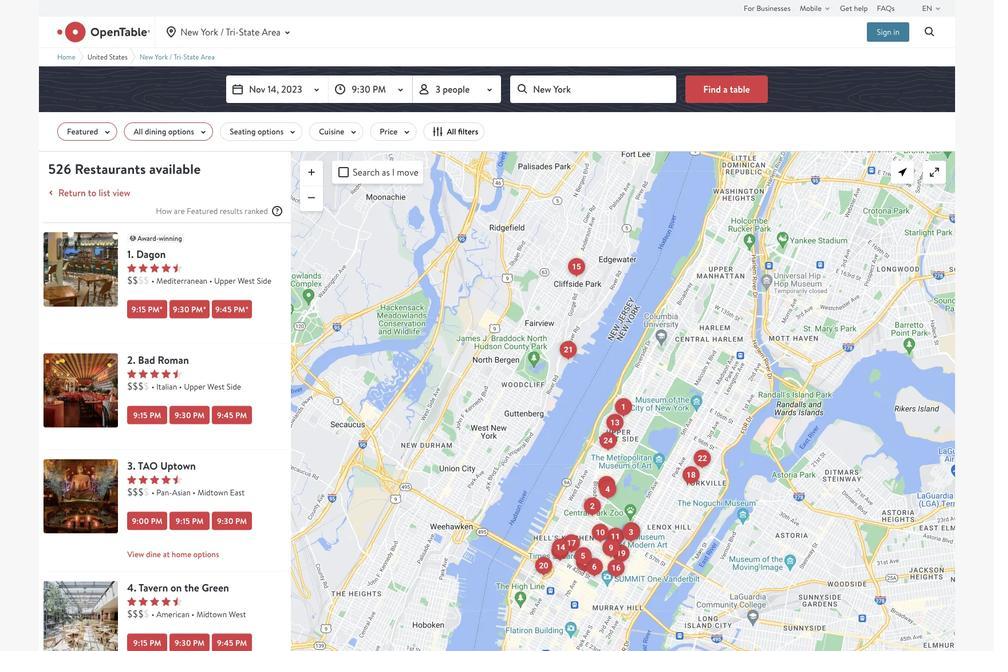 Task type: vqa. For each thing, say whether or not it's contained in the screenshot.
the map region
yes



Task type: describe. For each thing, give the bounding box(es) containing it.
15
[[572, 262, 581, 272]]

new inside dropdown button
[[181, 26, 199, 38]]

cuisine
[[319, 126, 344, 137]]

11
[[611, 532, 620, 542]]

mobile button
[[800, 0, 834, 16]]

all for all filters
[[447, 126, 456, 137]]

for businesses
[[744, 3, 791, 13]]

all for all dining options
[[134, 126, 143, 137]]

20
[[539, 562, 548, 571]]

a
[[723, 83, 728, 95]]

map region
[[230, 25, 963, 652]]

3 button
[[623, 524, 640, 542]]

* for 9:30 pm *
[[203, 304, 206, 315]]

6 button
[[586, 559, 603, 577]]

9:45 pm link for 2. bad roman
[[212, 406, 252, 425]]

9:45 pm link for 4. tavern on the green
[[212, 634, 252, 652]]

new york / tri-state area link
[[140, 52, 215, 61]]

on
[[170, 581, 182, 595]]

side for $$
[[257, 275, 272, 286]]

price button
[[370, 123, 417, 141]]

0 0
[[291, 151, 303, 163]]

mobile
[[800, 3, 822, 13]]

find a table button
[[686, 76, 768, 103]]

upper for $
[[184, 381, 205, 392]]

west inside $$ $$ • mediterranean • upper west side
[[238, 275, 255, 286]]

price
[[380, 126, 398, 137]]

search icon image
[[923, 25, 937, 39]]

pan-
[[156, 487, 172, 498]]

7 button
[[623, 523, 640, 541]]

5
[[581, 552, 585, 561]]

• down dagon
[[151, 275, 154, 286]]

people
[[443, 83, 470, 95]]

tao
[[138, 459, 158, 473]]

help
[[854, 3, 868, 13]]

9:45 for 4. tavern on the green
[[217, 638, 233, 649]]

18
[[687, 471, 696, 480]]

16
[[612, 564, 621, 573]]

* for 9:45 pm *
[[245, 304, 249, 315]]

9:00
[[132, 516, 149, 527]]

results
[[220, 206, 243, 216]]

9:15 pm for roman
[[133, 410, 161, 421]]

move
[[397, 166, 419, 178]]

1 vertical spatial 9:15 pm link
[[170, 512, 210, 530]]

2
[[590, 502, 595, 512]]

a photo of tao uptown restaurant image
[[44, 459, 118, 534]]

7
[[629, 527, 634, 536]]

9:30 pm link for 2. bad roman
[[170, 406, 210, 425]]

list
[[99, 187, 110, 199]]

0 horizontal spatial state
[[183, 52, 199, 61]]

as
[[382, 166, 390, 178]]

9:15 pm *
[[131, 304, 163, 315]]

12 13
[[602, 418, 620, 490]]

return to list view
[[58, 187, 130, 199]]

a photo of tavern on the green restaurant image
[[44, 581, 118, 652]]

nov
[[249, 83, 265, 95]]

pm for roman 9:15 pm link
[[150, 410, 161, 421]]

Please input a Location, Restaurant or Cuisine field
[[510, 76, 676, 103]]

11 button
[[607, 528, 624, 546]]

$$ $$ • mediterranean • upper west side
[[127, 275, 272, 287]]

9:30 pm down $$$ $ • american • midtown west
[[175, 638, 205, 649]]

0 horizontal spatial york
[[155, 52, 168, 61]]

$$$ for 2.
[[127, 381, 144, 393]]

13 button
[[606, 414, 624, 432]]

award-winning
[[137, 234, 182, 243]]

2 button
[[584, 498, 601, 516]]

17 button
[[563, 535, 580, 553]]

2 0 from the left
[[297, 151, 303, 163]]

american
[[156, 609, 190, 620]]

14 button
[[552, 539, 569, 557]]

featured inside dropdown button
[[67, 126, 98, 137]]

21
[[564, 345, 573, 355]]

a photo of bad roman restaurant image
[[44, 354, 118, 428]]

available
[[149, 159, 201, 178]]

24
[[604, 437, 613, 446]]

$$$ for 4.
[[127, 609, 144, 621]]

9:15 pm link for roman
[[127, 406, 167, 425]]

22
[[698, 454, 707, 464]]

3. tao uptown
[[127, 459, 196, 473]]

table
[[730, 83, 750, 95]]

• left pan-
[[151, 487, 154, 498]]

to
[[88, 187, 96, 199]]

9:45 pm for 4. tavern on the green
[[217, 638, 247, 649]]

faqs
[[877, 3, 895, 13]]

12 button
[[598, 477, 615, 494]]

22 button
[[694, 450, 711, 468]]

9:00 pm link
[[127, 512, 167, 530]]

all dining options button
[[124, 123, 213, 141]]

midtown inside $$$ $ • pan-asian • midtown east
[[198, 487, 228, 498]]

/ inside dropdown button
[[220, 26, 224, 38]]

14,
[[268, 83, 279, 95]]

get help button
[[840, 0, 868, 16]]

17
[[567, 539, 576, 548]]

4.
[[127, 581, 136, 595]]

9:30 pm down 'east'
[[217, 516, 247, 527]]

state inside dropdown button
[[239, 26, 260, 38]]

$$$ $ • american • midtown west
[[127, 609, 246, 621]]

9:15 down asian
[[176, 516, 190, 527]]

for
[[744, 3, 755, 13]]

$ for tavern
[[144, 609, 149, 621]]

ranked
[[245, 206, 268, 216]]

tavern
[[139, 581, 168, 595]]

united
[[88, 52, 108, 61]]

en button
[[922, 0, 945, 16]]

9:30 down $$$ $ • american • midtown west
[[175, 638, 191, 649]]

9:30 up cuisine 'dropdown button'
[[352, 83, 371, 95]]

nov 14, 2023 button
[[226, 76, 328, 103]]

pm for 9:30 pm link corresponding to 2. bad roman
[[193, 410, 205, 421]]

get
[[840, 3, 852, 13]]

9:15 down 4.6 stars image
[[133, 638, 148, 649]]

23 button
[[551, 543, 569, 561]]

10
[[596, 528, 605, 538]]

4.5 stars image for tao
[[127, 476, 182, 485]]

9:45 pm for 2. bad roman
[[217, 410, 247, 421]]

west for 4. tavern on the green
[[229, 609, 246, 620]]

midtown inside $$$ $ • american • midtown west
[[196, 609, 227, 620]]

4 button
[[599, 481, 616, 499]]

united states
[[88, 52, 128, 61]]

3 for 3
[[629, 528, 633, 538]]

2023
[[281, 83, 302, 95]]

at
[[163, 549, 170, 560]]

how are featured results ranked
[[156, 206, 268, 216]]

view
[[113, 187, 130, 199]]

15 button
[[568, 258, 585, 276]]

all filters button
[[423, 123, 485, 141]]

states
[[109, 52, 128, 61]]

9:30 pm down $$$ $ • italian • upper west side
[[175, 410, 205, 421]]



Task type: locate. For each thing, give the bounding box(es) containing it.
opentable logo image
[[57, 22, 150, 42]]

midtown left 'east'
[[198, 487, 228, 498]]

2. bad roman
[[127, 353, 189, 368]]

$ left pan-
[[144, 487, 149, 499]]

pm for 9:45 pm link related to 4. tavern on the green
[[235, 638, 247, 649]]

dagon
[[136, 247, 166, 262]]

west for 2. bad roman
[[207, 381, 225, 392]]

4.5 stars image down dagon
[[127, 264, 182, 273]]

0 horizontal spatial area
[[201, 52, 215, 61]]

all filters
[[447, 126, 478, 137]]

1 vertical spatial 4.5 stars image
[[127, 370, 182, 379]]

1 horizontal spatial side
[[257, 275, 272, 286]]

$$ down 1.
[[127, 275, 138, 287]]

23
[[555, 547, 565, 556]]

1 vertical spatial midtown
[[196, 609, 227, 620]]

9:15 pm down the italian
[[133, 410, 161, 421]]

filters
[[458, 126, 478, 137]]

9:15 pm link down $$$ $ • pan-asian • midtown east
[[170, 512, 210, 530]]

1 vertical spatial tri-
[[174, 52, 183, 61]]

$$$ $ • italian • upper west side
[[127, 381, 241, 393]]

3 $ from the top
[[144, 609, 149, 621]]

0 vertical spatial tri-
[[226, 26, 239, 38]]

1 horizontal spatial tri-
[[226, 26, 239, 38]]

upper for $$
[[214, 275, 236, 286]]

0 horizontal spatial all
[[134, 126, 143, 137]]

9:30 down $$$ $ • italian • upper west side
[[175, 410, 191, 421]]

1 vertical spatial 9:45 pm link
[[212, 634, 252, 652]]

1 $ from the top
[[144, 381, 149, 393]]

3
[[435, 83, 441, 95], [629, 528, 633, 538]]

1 vertical spatial new york / tri-state area
[[140, 52, 215, 61]]

side inside $$$ $ • italian • upper west side
[[227, 381, 241, 392]]

9:45 pm link down $$$ $ • italian • upper west side
[[212, 406, 252, 425]]

all inside dropdown button
[[134, 126, 143, 137]]

1 horizontal spatial area
[[262, 26, 281, 38]]

2 vertical spatial 9:30 pm link
[[170, 634, 210, 652]]

* left 9:30 pm *
[[159, 304, 163, 315]]

• right asian
[[193, 487, 196, 498]]

0 horizontal spatial *
[[159, 304, 163, 315]]

nov 14, 2023
[[249, 83, 302, 95]]

$ down 4.6 stars image
[[144, 609, 149, 621]]

side for $
[[227, 381, 241, 392]]

*
[[159, 304, 163, 315], [203, 304, 206, 315], [245, 304, 249, 315]]

pm inside 'link'
[[151, 516, 163, 527]]

0 horizontal spatial /
[[170, 52, 172, 61]]

get help
[[840, 3, 868, 13]]

area
[[262, 26, 281, 38], [201, 52, 215, 61]]

9:15 pm down american
[[133, 638, 161, 649]]

0 vertical spatial new
[[181, 26, 199, 38]]

1 9:45 pm from the top
[[217, 410, 247, 421]]

0 vertical spatial 4.5 stars image
[[127, 264, 182, 273]]

0 horizontal spatial upper
[[184, 381, 205, 392]]

•
[[151, 275, 154, 286], [209, 275, 212, 286], [151, 381, 154, 392], [179, 381, 182, 392], [151, 487, 154, 498], [193, 487, 196, 498], [151, 609, 154, 620], [191, 609, 194, 620]]

pm
[[373, 83, 386, 95], [148, 304, 159, 315], [191, 304, 203, 315], [234, 304, 245, 315], [150, 410, 161, 421], [193, 410, 205, 421], [235, 410, 247, 421], [151, 516, 163, 527], [192, 516, 204, 527], [235, 516, 247, 527], [150, 638, 161, 649], [193, 638, 205, 649], [235, 638, 247, 649]]

1 * from the left
[[159, 304, 163, 315]]

1 vertical spatial 3
[[629, 528, 633, 538]]

en
[[922, 3, 932, 13]]

4.5 stars image
[[127, 264, 182, 273], [127, 370, 182, 379], [127, 476, 182, 485]]

1 all from the left
[[134, 126, 143, 137]]

featured up '526'
[[67, 126, 98, 137]]

upper inside $$$ $ • italian • upper west side
[[184, 381, 205, 392]]

search as i move
[[353, 166, 419, 178]]

9:45 pm
[[217, 410, 247, 421], [217, 638, 247, 649]]

9:30 pm link down $$$ $ • italian • upper west side
[[170, 406, 210, 425]]

new york / tri-state area button
[[164, 17, 294, 48]]

9:45 pm *
[[215, 304, 249, 315]]

upper up 9:45 pm * at the top of the page
[[214, 275, 236, 286]]

9:15
[[131, 304, 146, 315], [133, 410, 148, 421], [176, 516, 190, 527], [133, 638, 148, 649]]

how
[[156, 206, 172, 216]]

faqs button
[[877, 0, 895, 16]]

all dining options
[[134, 126, 194, 137]]

3 right 11
[[629, 528, 633, 538]]

options right home
[[193, 549, 219, 560]]

0 vertical spatial 9:15 pm
[[133, 410, 161, 421]]

search
[[353, 166, 380, 178]]

9
[[609, 544, 613, 553]]

york inside dropdown button
[[201, 26, 218, 38]]

• right the italian
[[179, 381, 182, 392]]

$ left the italian
[[144, 381, 149, 393]]

1 horizontal spatial *
[[203, 304, 206, 315]]

2 * from the left
[[203, 304, 206, 315]]

winning
[[159, 234, 182, 243]]

* down $$ $$ • mediterranean • upper west side
[[245, 304, 249, 315]]

0 vertical spatial state
[[239, 26, 260, 38]]

1 vertical spatial upper
[[184, 381, 205, 392]]

1 vertical spatial west
[[207, 381, 225, 392]]

0 vertical spatial $
[[144, 381, 149, 393]]

east
[[230, 487, 245, 498]]

9:30
[[352, 83, 371, 95], [173, 304, 189, 315], [175, 410, 191, 421], [217, 516, 233, 527], [175, 638, 191, 649]]

area inside dropdown button
[[262, 26, 281, 38]]

pm for middle 9:15 pm link
[[192, 516, 204, 527]]

$$
[[127, 275, 138, 287], [138, 275, 149, 287]]

9:15 pm link
[[127, 406, 167, 425], [170, 512, 210, 530], [127, 634, 167, 652]]

2 9:45 pm from the top
[[217, 638, 247, 649]]

0 vertical spatial 9:45 pm link
[[212, 406, 252, 425]]

pm for the middle 9:30 pm link
[[235, 516, 247, 527]]

5 6
[[581, 552, 597, 572]]

upper right the italian
[[184, 381, 205, 392]]

9:30 down 'east'
[[217, 516, 233, 527]]

9:15 pm link for on
[[127, 634, 167, 652]]

home
[[57, 52, 75, 61]]

2 $$$ from the top
[[127, 487, 144, 499]]

1 horizontal spatial york
[[201, 26, 218, 38]]

tri- inside dropdown button
[[226, 26, 239, 38]]

new up new york / tri-state area link
[[181, 26, 199, 38]]

$$$ for 3.
[[127, 487, 144, 499]]

* for 9:15 pm *
[[159, 304, 163, 315]]

$$ down 1. dagon
[[138, 275, 149, 287]]

options inside all dining options dropdown button
[[168, 126, 194, 137]]

mediterranean
[[156, 275, 207, 286]]

west down green
[[229, 609, 246, 620]]

$$$ $ • pan-asian • midtown east
[[127, 487, 245, 499]]

$ for bad
[[144, 381, 149, 393]]

0 vertical spatial area
[[262, 26, 281, 38]]

view dine at home options button
[[127, 547, 291, 563]]

are
[[174, 206, 185, 216]]

9:45 for 2. bad roman
[[217, 410, 233, 421]]

9:15 up tao
[[133, 410, 148, 421]]

1 horizontal spatial 3
[[629, 528, 633, 538]]

2 all from the left
[[447, 126, 456, 137]]

all left dining
[[134, 126, 143, 137]]

1 9:45 pm link from the top
[[212, 406, 252, 425]]

italian
[[156, 381, 177, 392]]

• down 4.6 stars image
[[151, 609, 154, 620]]

9:45 pm down $$$ $ • italian • upper west side
[[217, 410, 247, 421]]

home
[[172, 549, 191, 560]]

seating options button
[[220, 123, 302, 141]]

side inside $$ $$ • mediterranean • upper west side
[[257, 275, 272, 286]]

options right dining
[[168, 126, 194, 137]]

1 horizontal spatial all
[[447, 126, 456, 137]]

9:15 pm
[[133, 410, 161, 421], [176, 516, 204, 527], [133, 638, 161, 649]]

9:30 down mediterranean on the top left of the page
[[173, 304, 189, 315]]

4.5 stars image for bad
[[127, 370, 182, 379]]

new right states
[[140, 52, 153, 61]]

9:15 pm for on
[[133, 638, 161, 649]]

9:30 pm *
[[173, 304, 206, 315]]

• left the italian
[[151, 381, 154, 392]]

1 $$$ from the top
[[127, 381, 144, 393]]

seating options
[[230, 126, 284, 137]]

18 button
[[683, 467, 700, 485]]

0 horizontal spatial tri-
[[174, 52, 183, 61]]

west inside $$$ $ • american • midtown west
[[229, 609, 246, 620]]

2 vertical spatial west
[[229, 609, 246, 620]]

all inside button
[[447, 126, 456, 137]]

featured right are
[[187, 206, 218, 216]]

midtown down green
[[196, 609, 227, 620]]

0 vertical spatial side
[[257, 275, 272, 286]]

2 vertical spatial 9:45
[[217, 638, 233, 649]]

0 vertical spatial featured
[[67, 126, 98, 137]]

restaurants
[[75, 159, 146, 178]]

9:30 pm link down $$$ $ • american • midtown west
[[170, 634, 210, 652]]

1 vertical spatial york
[[155, 52, 168, 61]]

0 vertical spatial midtown
[[198, 487, 228, 498]]

$$$ down 2.
[[127, 381, 144, 393]]

all left filters
[[447, 126, 456, 137]]

asian
[[172, 487, 191, 498]]

9:15 pm link down the italian
[[127, 406, 167, 425]]

$$$ down 3.
[[127, 487, 144, 499]]

pm for 9:00 pm 'link'
[[151, 516, 163, 527]]

3 people
[[435, 83, 470, 95]]

• right american
[[191, 609, 194, 620]]

1 4.5 stars image from the top
[[127, 264, 182, 273]]

upper inside $$ $$ • mediterranean • upper west side
[[214, 275, 236, 286]]

$$$ down 4.6 stars image
[[127, 609, 144, 621]]

9:15 pm down $$$ $ • pan-asian • midtown east
[[176, 516, 204, 527]]

view
[[127, 549, 144, 560]]

2 vertical spatial 9:15 pm
[[133, 638, 161, 649]]

2 vertical spatial $$$
[[127, 609, 144, 621]]

4.5 stars image down 2. bad roman
[[127, 370, 182, 379]]

view dine at home options
[[127, 549, 219, 560]]

1 0 from the left
[[291, 151, 297, 163]]

1 horizontal spatial state
[[239, 26, 260, 38]]

16 button
[[608, 560, 625, 578]]

a photo of dagon restaurant image
[[44, 233, 118, 307]]

1 vertical spatial 9:45 pm
[[217, 638, 247, 649]]

$ for tao
[[144, 487, 149, 499]]

pm for 9:15 pm link related to on
[[150, 638, 161, 649]]

3 for 3 people
[[435, 83, 441, 95]]

3 left people
[[435, 83, 441, 95]]

featured
[[67, 126, 98, 137], [187, 206, 218, 216]]

1 horizontal spatial upper
[[214, 275, 236, 286]]

0 vertical spatial $$$
[[127, 381, 144, 393]]

0 vertical spatial /
[[220, 26, 224, 38]]

19 20
[[539, 549, 626, 571]]

526
[[48, 159, 71, 178]]

cuisine button
[[309, 123, 363, 141]]

pm for 9:45 pm link for 2. bad roman
[[235, 410, 247, 421]]

2 $$ from the left
[[138, 275, 149, 287]]

None field
[[510, 76, 676, 103]]

return to list view button
[[45, 186, 130, 200]]

the
[[184, 581, 199, 595]]

3 4.5 stars image from the top
[[127, 476, 182, 485]]

0 vertical spatial new york / tri-state area
[[181, 26, 281, 38]]

options inside view dine at home options button
[[193, 549, 219, 560]]

york right states
[[155, 52, 168, 61]]

dine
[[146, 549, 161, 560]]

24 button
[[600, 433, 617, 450]]

2 4.5 stars image from the top
[[127, 370, 182, 379]]

4.6 stars image
[[127, 597, 182, 607]]

green
[[202, 581, 229, 595]]

1 horizontal spatial featured
[[187, 206, 218, 216]]

pm for 4. tavern on the green 9:30 pm link
[[193, 638, 205, 649]]

award-
[[137, 234, 159, 243]]

1 vertical spatial 9:15 pm
[[176, 516, 204, 527]]

9:30 pm up price
[[352, 83, 386, 95]]

5 button
[[575, 548, 592, 565]]

options inside seating options dropdown button
[[258, 126, 284, 137]]

west inside $$$ $ • italian • upper west side
[[207, 381, 225, 392]]

1 vertical spatial new
[[140, 52, 153, 61]]

in
[[894, 27, 900, 37]]

2 vertical spatial 9:15 pm link
[[127, 634, 167, 652]]

1 vertical spatial state
[[183, 52, 199, 61]]

1 vertical spatial /
[[170, 52, 172, 61]]

9:45 down $$$ $ • italian • upper west side
[[217, 410, 233, 421]]

2 horizontal spatial *
[[245, 304, 249, 315]]

1 $$ from the left
[[127, 275, 138, 287]]

1 vertical spatial 9:45
[[217, 410, 233, 421]]

1 horizontal spatial new
[[181, 26, 199, 38]]

location detection icon image
[[896, 166, 909, 179]]

9:45 pm down $$$ $ • american • midtown west
[[217, 638, 247, 649]]

$$$
[[127, 381, 144, 393], [127, 487, 144, 499], [127, 609, 144, 621]]

0 vertical spatial upper
[[214, 275, 236, 286]]

0 vertical spatial 9:45
[[215, 304, 232, 315]]

2 $ from the top
[[144, 487, 149, 499]]

for businesses button
[[744, 0, 791, 16]]

9:30 pm link for 4. tavern on the green
[[170, 634, 210, 652]]

9:30 pm link
[[170, 406, 210, 425], [212, 512, 252, 530], [170, 634, 210, 652]]

2 vertical spatial $
[[144, 609, 149, 621]]

9:30 pm link down 'east'
[[212, 512, 252, 530]]

1 vertical spatial $$$
[[127, 487, 144, 499]]

york up new york / tri-state area link
[[201, 26, 218, 38]]

9:45 right 9:30 pm *
[[215, 304, 232, 315]]

9:45 down $$$ $ • american • midtown west
[[217, 638, 233, 649]]

• right mediterranean on the top left of the page
[[209, 275, 212, 286]]

0 vertical spatial 9:15 pm link
[[127, 406, 167, 425]]

9:45 pm link down $$$ $ • american • midtown west
[[212, 634, 252, 652]]

9:15 left 9:30 pm *
[[131, 304, 146, 315]]

21 button
[[560, 341, 577, 359]]

1 vertical spatial area
[[201, 52, 215, 61]]

0 vertical spatial 9:45 pm
[[217, 410, 247, 421]]

1 horizontal spatial /
[[220, 26, 224, 38]]

3 $$$ from the top
[[127, 609, 144, 621]]

1 vertical spatial featured
[[187, 206, 218, 216]]

new york / tri-state area inside dropdown button
[[181, 26, 281, 38]]

* left 9:45 pm * at the top of the page
[[203, 304, 206, 315]]

find a table
[[703, 83, 750, 95]]

13
[[610, 418, 620, 428]]

0 vertical spatial york
[[201, 26, 218, 38]]

0 horizontal spatial 3
[[435, 83, 441, 95]]

2 9:45 pm link from the top
[[212, 634, 252, 652]]

west right the italian
[[207, 381, 225, 392]]

1 vertical spatial side
[[227, 381, 241, 392]]

1 vertical spatial $
[[144, 487, 149, 499]]

west up 9:45 pm * at the top of the page
[[238, 275, 255, 286]]

3 inside button
[[629, 528, 633, 538]]

1 vertical spatial 9:30 pm link
[[212, 512, 252, 530]]

9:15 pm link down american
[[127, 634, 167, 652]]

new york / tri-state area
[[181, 26, 281, 38], [140, 52, 215, 61]]

0 horizontal spatial new
[[140, 52, 153, 61]]

0 vertical spatial 3
[[435, 83, 441, 95]]

0 horizontal spatial side
[[227, 381, 241, 392]]

3 * from the left
[[245, 304, 249, 315]]

9:45
[[215, 304, 232, 315], [217, 410, 233, 421], [217, 638, 233, 649]]

2 vertical spatial 4.5 stars image
[[127, 476, 182, 485]]

york
[[201, 26, 218, 38], [155, 52, 168, 61]]

12
[[602, 481, 611, 490]]

sign
[[877, 27, 892, 37]]

0 vertical spatial west
[[238, 275, 255, 286]]

options right seating
[[258, 126, 284, 137]]

sign in button
[[867, 22, 909, 42]]

4.5 stars image down tao
[[127, 476, 182, 485]]

0 vertical spatial 9:30 pm link
[[170, 406, 210, 425]]

0 horizontal spatial featured
[[67, 126, 98, 137]]



